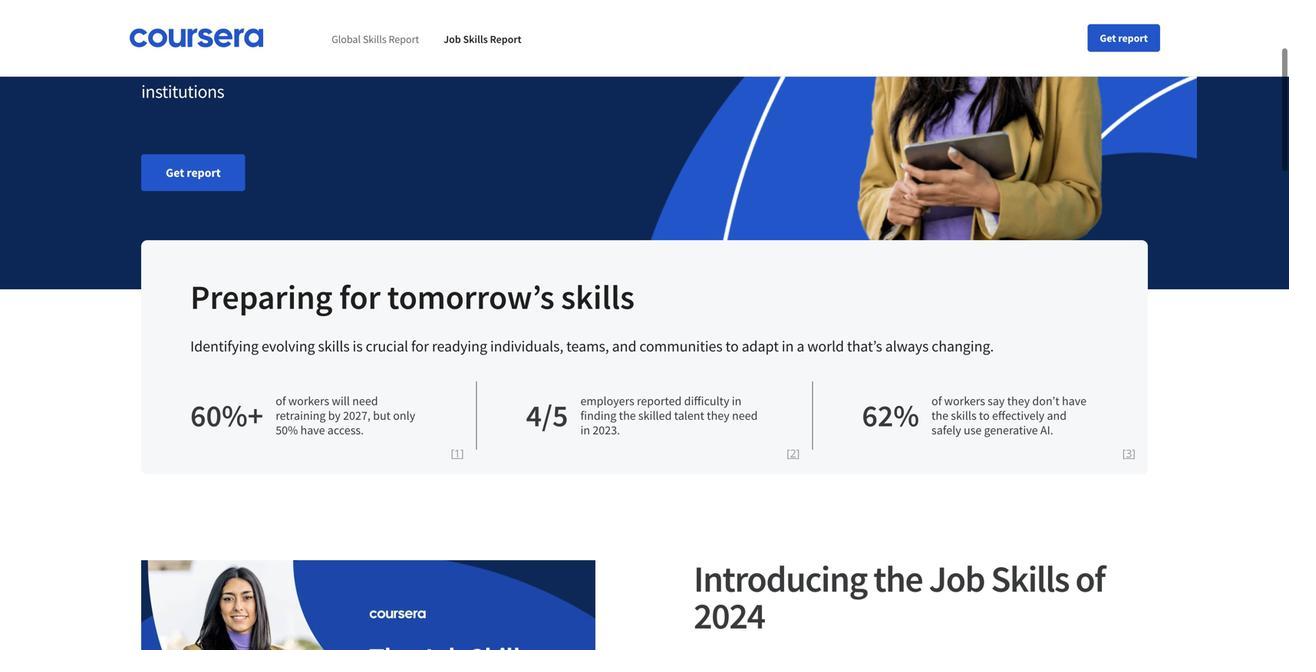 Task type: vqa. For each thing, say whether or not it's contained in the screenshot.
Get case study related to Axiata boosts analytics skills to build a future-ready workforce with Coursera
no



Task type: locate. For each thing, give the bounding box(es) containing it.
60%+
[[190, 396, 263, 435]]

have right don't on the right bottom of page
[[1062, 393, 1087, 409]]

1 horizontal spatial have
[[1062, 393, 1087, 409]]

1 vertical spatial get report
[[166, 165, 221, 180]]

3
[[1126, 446, 1133, 461]]

1 vertical spatial get
[[166, 165, 184, 180]]

skills for global
[[363, 32, 387, 46]]

2 vertical spatial in
[[581, 423, 590, 438]]

0 vertical spatial for
[[182, 52, 202, 75]]

2 [ from the left
[[787, 446, 791, 461]]

0 vertical spatial report
[[1119, 31, 1148, 45]]

the inside of workers say they don't have the skills to effectively and safely use generative ai.
[[932, 408, 949, 423]]

and right effectively at the bottom
[[1047, 408, 1067, 423]]

in right "difficulty"
[[732, 393, 742, 409]]

0 horizontal spatial get
[[166, 165, 184, 180]]

ai.
[[1041, 423, 1054, 438]]

future
[[507, 25, 552, 48]]

2 report from the left
[[490, 32, 522, 46]]

0 horizontal spatial [
[[451, 446, 455, 461]]

0 vertical spatial in
[[782, 337, 794, 356]]

communities
[[640, 337, 723, 356]]

have
[[1062, 393, 1087, 409], [301, 423, 325, 438]]

of workers say they don't have the skills to effectively and safely use generative ai.
[[932, 393, 1087, 438]]

1 horizontal spatial and
[[612, 337, 637, 356]]

report for the get report button
[[1119, 31, 1148, 45]]

skills
[[378, 25, 414, 48], [561, 276, 635, 318], [318, 337, 350, 356], [951, 408, 977, 423]]

1 horizontal spatial get
[[1100, 31, 1117, 45]]

a
[[797, 337, 805, 356]]

0 horizontal spatial report
[[187, 165, 221, 180]]

they inside employers reported difficulty in finding the skilled talent they need in 2023.
[[707, 408, 730, 423]]

get report inside button
[[1100, 31, 1148, 45]]

]
[[461, 446, 464, 461], [797, 446, 800, 461], [1133, 446, 1136, 461]]

1 horizontal spatial need
[[732, 408, 758, 423]]

1 horizontal spatial report
[[1119, 31, 1148, 45]]

always
[[886, 337, 929, 356]]

get inside button
[[1100, 31, 1117, 45]]

3 [ from the left
[[1123, 446, 1126, 461]]

of inside "discover the fastest-growing job skills shaping the future of work for businesses, governments, and higher education institutions"
[[555, 25, 569, 48]]

individuals,
[[490, 337, 564, 356]]

to left effectively at the bottom
[[979, 408, 990, 423]]

1 horizontal spatial job
[[929, 556, 985, 602]]

2 workers from the left
[[945, 393, 986, 409]]

0 horizontal spatial have
[[301, 423, 325, 438]]

0 horizontal spatial workers
[[288, 393, 329, 409]]

the
[[207, 25, 231, 48], [479, 25, 503, 48], [619, 408, 636, 423], [932, 408, 949, 423], [874, 556, 923, 602]]

get report
[[1100, 31, 1148, 45], [166, 165, 221, 180]]

get report inside "link"
[[166, 165, 221, 180]]

tomorrow's
[[387, 276, 555, 318]]

1 [ from the left
[[451, 446, 455, 461]]

1 ] from the left
[[461, 446, 464, 461]]

institutions
[[141, 80, 224, 103]]

need right will
[[352, 393, 378, 409]]

and right teams, on the left bottom
[[612, 337, 637, 356]]

0 horizontal spatial and
[[398, 52, 427, 75]]

for right crucial
[[411, 337, 429, 356]]

2 ] from the left
[[797, 446, 800, 461]]

2 horizontal spatial for
[[411, 337, 429, 356]]

workers
[[288, 393, 329, 409], [945, 393, 986, 409]]

0 vertical spatial get report
[[1100, 31, 1148, 45]]

[
[[451, 446, 455, 461], [787, 446, 791, 461], [1123, 446, 1126, 461]]

0 horizontal spatial get report
[[166, 165, 221, 180]]

report right job
[[389, 32, 419, 46]]

shaping
[[417, 25, 476, 48]]

report for global skills report
[[389, 32, 419, 46]]

1 vertical spatial in
[[732, 393, 742, 409]]

and left higher
[[398, 52, 427, 75]]

workers inside of workers say they don't have the skills to effectively and safely use generative ai.
[[945, 393, 986, 409]]

1 horizontal spatial get report
[[1100, 31, 1148, 45]]

1 vertical spatial job
[[929, 556, 985, 602]]

job
[[444, 32, 461, 46], [929, 556, 985, 602]]

skills inside "discover the fastest-growing job skills shaping the future of work for businesses, governments, and higher education institutions"
[[378, 25, 414, 48]]

1 horizontal spatial they
[[1008, 393, 1030, 409]]

education
[[480, 52, 555, 75]]

0 vertical spatial and
[[398, 52, 427, 75]]

0 horizontal spatial to
[[726, 337, 739, 356]]

skills left say
[[951, 408, 977, 423]]

0 horizontal spatial ]
[[461, 446, 464, 461]]

2
[[791, 446, 797, 461]]

2 horizontal spatial skills
[[991, 556, 1070, 602]]

global
[[332, 32, 361, 46]]

2 vertical spatial and
[[1047, 408, 1067, 423]]

coursera logo image
[[129, 28, 264, 48]]

0 horizontal spatial report
[[389, 32, 419, 46]]

] for 4/5
[[797, 446, 800, 461]]

for up the is
[[339, 276, 381, 318]]

0 vertical spatial get
[[1100, 31, 1117, 45]]

finding
[[581, 408, 617, 423]]

report inside "link"
[[187, 165, 221, 180]]

of inside introducing the job skills of 2024
[[1076, 556, 1105, 602]]

identifying
[[190, 337, 259, 356]]

use
[[964, 423, 982, 438]]

to
[[726, 337, 739, 356], [979, 408, 990, 423]]

1 horizontal spatial to
[[979, 408, 990, 423]]

for
[[182, 52, 202, 75], [339, 276, 381, 318], [411, 337, 429, 356]]

skills
[[363, 32, 387, 46], [463, 32, 488, 46], [991, 556, 1070, 602]]

report
[[389, 32, 419, 46], [490, 32, 522, 46]]

the inside introducing the job skills of 2024
[[874, 556, 923, 602]]

evolving
[[262, 337, 315, 356]]

the inside employers reported difficulty in finding the skilled talent they need in 2023.
[[619, 408, 636, 423]]

and
[[398, 52, 427, 75], [612, 337, 637, 356], [1047, 408, 1067, 423]]

0 horizontal spatial for
[[182, 52, 202, 75]]

[ for 4/5
[[787, 446, 791, 461]]

1 vertical spatial have
[[301, 423, 325, 438]]

0 horizontal spatial they
[[707, 408, 730, 423]]

governments,
[[293, 52, 395, 75]]

have inside of workers will need retraining by 2027, but only 50% have access.
[[301, 423, 325, 438]]

by
[[328, 408, 341, 423]]

skilled
[[639, 408, 672, 423]]

workers left will
[[288, 393, 329, 409]]

need
[[352, 393, 378, 409], [732, 408, 758, 423]]

1 vertical spatial for
[[339, 276, 381, 318]]

in left the '2023.'
[[581, 423, 590, 438]]

businesses,
[[206, 52, 290, 75]]

1 vertical spatial report
[[187, 165, 221, 180]]

need inside of workers will need retraining by 2027, but only 50% have access.
[[352, 393, 378, 409]]

effectively
[[993, 408, 1045, 423]]

they right say
[[1008, 393, 1030, 409]]

0 horizontal spatial job
[[444, 32, 461, 46]]

1 vertical spatial and
[[612, 337, 637, 356]]

changing.
[[932, 337, 994, 356]]

report inside button
[[1119, 31, 1148, 45]]

report for job skills report
[[490, 32, 522, 46]]

skills up identifying evolving skills is crucial for readying individuals, teams, and communities to adapt in a world that's always changing.
[[561, 276, 635, 318]]

1 horizontal spatial skills
[[463, 32, 488, 46]]

fastest-
[[235, 25, 287, 48]]

3 ] from the left
[[1133, 446, 1136, 461]]

they
[[1008, 393, 1030, 409], [707, 408, 730, 423]]

in
[[782, 337, 794, 356], [732, 393, 742, 409], [581, 423, 590, 438]]

1 horizontal spatial workers
[[945, 393, 986, 409]]

they inside of workers say they don't have the skills to effectively and safely use generative ai.
[[1008, 393, 1030, 409]]

1 workers from the left
[[288, 393, 329, 409]]

1 horizontal spatial report
[[490, 32, 522, 46]]

1
[[455, 446, 461, 461]]

workers for 60%+
[[288, 393, 329, 409]]

introducing the job skills of 2024
[[694, 556, 1105, 639]]

skills inside of workers say they don't have the skills to effectively and safely use generative ai.
[[951, 408, 977, 423]]

adapt
[[742, 337, 779, 356]]

get inside "link"
[[166, 165, 184, 180]]

0 vertical spatial to
[[726, 337, 739, 356]]

[ 1 ]
[[451, 446, 464, 461]]

skills for job
[[463, 32, 488, 46]]

0 vertical spatial job
[[444, 32, 461, 46]]

[ for 60%+
[[451, 446, 455, 461]]

for down coursera logo
[[182, 52, 202, 75]]

get report button
[[1088, 24, 1161, 52]]

skills inside introducing the job skills of 2024
[[991, 556, 1070, 602]]

is
[[353, 337, 363, 356]]

global skills report
[[332, 32, 419, 46]]

of workers will need retraining by 2027, but only 50% have access.
[[276, 393, 416, 438]]

2 horizontal spatial ]
[[1133, 446, 1136, 461]]

in left a
[[782, 337, 794, 356]]

report up education
[[490, 32, 522, 46]]

skills right job
[[378, 25, 414, 48]]

job skills report link
[[444, 32, 522, 46]]

need right "difficulty"
[[732, 408, 758, 423]]

job inside introducing the job skills of 2024
[[929, 556, 985, 602]]

preparing for tomorrow's skills
[[190, 276, 635, 318]]

1 horizontal spatial for
[[339, 276, 381, 318]]

report
[[1119, 31, 1148, 45], [187, 165, 221, 180]]

workers up use
[[945, 393, 986, 409]]

get
[[1100, 31, 1117, 45], [166, 165, 184, 180]]

1 horizontal spatial [
[[787, 446, 791, 461]]

1 vertical spatial to
[[979, 408, 990, 423]]

1 horizontal spatial ]
[[797, 446, 800, 461]]

0 horizontal spatial skills
[[363, 32, 387, 46]]

to left "adapt"
[[726, 337, 739, 356]]

world
[[808, 337, 844, 356]]

0 vertical spatial have
[[1062, 393, 1087, 409]]

of
[[555, 25, 569, 48], [276, 393, 286, 409], [932, 393, 942, 409], [1076, 556, 1105, 602]]

2 horizontal spatial and
[[1047, 408, 1067, 423]]

2 horizontal spatial [
[[1123, 446, 1126, 461]]

workers inside of workers will need retraining by 2027, but only 50% have access.
[[288, 393, 329, 409]]

have right 50%
[[301, 423, 325, 438]]

0 horizontal spatial need
[[352, 393, 378, 409]]

they right talent
[[707, 408, 730, 423]]

2024
[[694, 593, 765, 639]]

1 report from the left
[[389, 32, 419, 46]]



Task type: describe. For each thing, give the bounding box(es) containing it.
employers reported difficulty in finding the skilled talent they need in 2023.
[[581, 393, 758, 438]]

reported
[[637, 393, 682, 409]]

that's
[[847, 337, 883, 356]]

preparing
[[190, 276, 333, 318]]

2 vertical spatial for
[[411, 337, 429, 356]]

skills left the is
[[318, 337, 350, 356]]

[ 2 ]
[[787, 446, 800, 461]]

2 horizontal spatial in
[[782, 337, 794, 356]]

] for 60%+
[[461, 446, 464, 461]]

1 horizontal spatial in
[[732, 393, 742, 409]]

talent
[[675, 408, 705, 423]]

growing
[[287, 25, 347, 48]]

retraining
[[276, 408, 326, 423]]

employers
[[581, 393, 635, 409]]

will
[[332, 393, 350, 409]]

get for the get report button
[[1100, 31, 1117, 45]]

need inside employers reported difficulty in finding the skilled talent they need in 2023.
[[732, 408, 758, 423]]

62%
[[862, 396, 920, 435]]

0 horizontal spatial in
[[581, 423, 590, 438]]

discover the fastest-growing job skills shaping the future of work for businesses, governments, and higher education institutions
[[141, 25, 569, 103]]

to inside of workers say they don't have the skills to effectively and safely use generative ai.
[[979, 408, 990, 423]]

safely
[[932, 423, 962, 438]]

get report for the get report button
[[1100, 31, 1148, 45]]

but
[[373, 408, 391, 423]]

have inside of workers say they don't have the skills to effectively and safely use generative ai.
[[1062, 393, 1087, 409]]

don't
[[1033, 393, 1060, 409]]

work
[[141, 52, 178, 75]]

job skills report
[[444, 32, 522, 46]]

50%
[[276, 423, 298, 438]]

global skills report link
[[332, 32, 419, 46]]

crucial
[[366, 337, 408, 356]]

2023.
[[593, 423, 620, 438]]

workers for 62%
[[945, 393, 986, 409]]

and inside "discover the fastest-growing job skills shaping the future of work for businesses, governments, and higher education institutions"
[[398, 52, 427, 75]]

of inside of workers say they don't have the skills to effectively and safely use generative ai.
[[932, 393, 942, 409]]

teams,
[[567, 337, 609, 356]]

[ for 62%
[[1123, 446, 1126, 461]]

get report link
[[141, 154, 245, 191]]

only
[[393, 408, 416, 423]]

and inside of workers say they don't have the skills to effectively and safely use generative ai.
[[1047, 408, 1067, 423]]

get report for get report "link" on the top left of the page
[[166, 165, 221, 180]]

say
[[988, 393, 1005, 409]]

discover
[[141, 25, 204, 48]]

difficulty
[[684, 393, 730, 409]]

[ 3 ]
[[1123, 446, 1136, 461]]

get for get report "link" on the top left of the page
[[166, 165, 184, 180]]

readying
[[432, 337, 487, 356]]

identifying evolving skills is crucial for readying individuals, teams, and communities to adapt in a world that's always changing.
[[190, 337, 994, 356]]

of inside of workers will need retraining by 2027, but only 50% have access.
[[276, 393, 286, 409]]

higher
[[430, 52, 477, 75]]

for inside "discover the fastest-growing job skills shaping the future of work for businesses, governments, and higher education institutions"
[[182, 52, 202, 75]]

report for get report "link" on the top left of the page
[[187, 165, 221, 180]]

generative
[[985, 423, 1038, 438]]

job
[[351, 25, 374, 48]]

] for 62%
[[1133, 446, 1136, 461]]

2027,
[[343, 408, 371, 423]]

access.
[[328, 423, 364, 438]]

4/5
[[526, 396, 568, 435]]

introducing
[[694, 556, 868, 602]]



